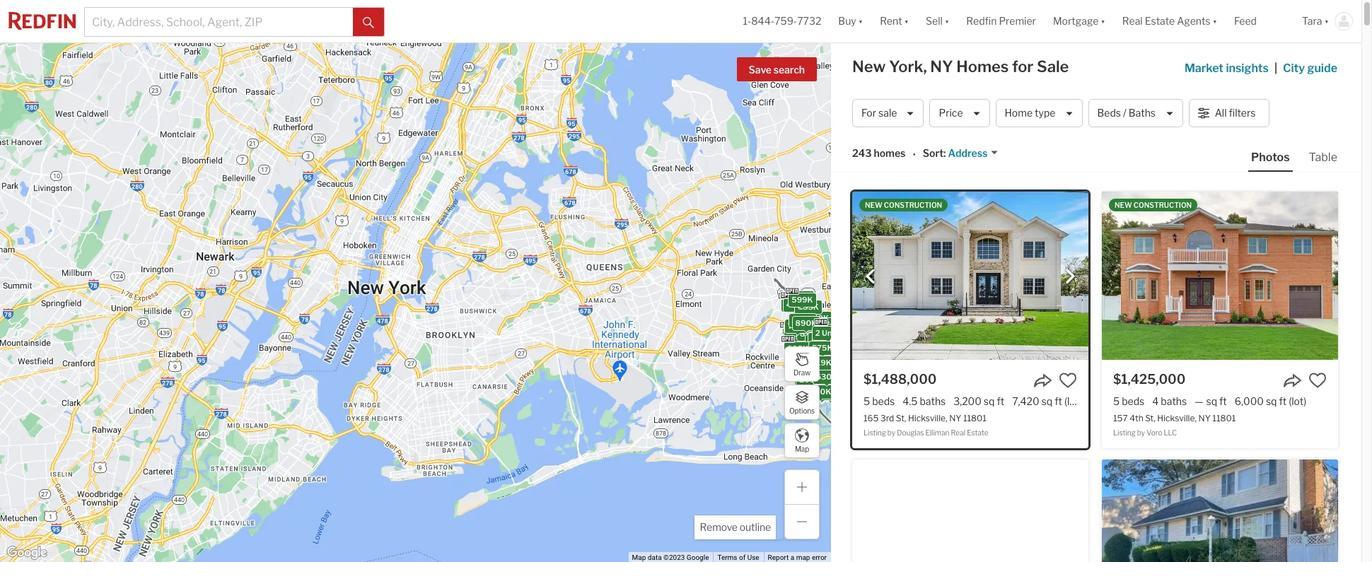 Task type: locate. For each thing, give the bounding box(es) containing it.
table button
[[1307, 150, 1341, 171]]

baths for $1,488,000
[[920, 396, 946, 408]]

0 vertical spatial estate
[[1146, 15, 1176, 27]]

st, for $1,488,000
[[897, 413, 907, 424]]

5 up 157
[[1114, 396, 1120, 408]]

1 beds from the left
[[873, 396, 895, 408]]

sq right 7,420
[[1042, 396, 1053, 408]]

2
[[816, 328, 820, 338], [805, 349, 810, 359], [818, 390, 823, 400]]

0 vertical spatial 450k
[[815, 334, 837, 344]]

ny down 3,200
[[950, 413, 962, 424]]

1 vertical spatial real
[[951, 429, 966, 438]]

1 horizontal spatial real
[[1123, 15, 1143, 27]]

2 ▾ from the left
[[905, 15, 909, 27]]

11801 inside 165 3rd st, hicksville, ny 11801 listing by douglas elliman real estate
[[964, 413, 987, 424]]

2 5 from the left
[[1114, 396, 1120, 408]]

▾ inside sell ▾ dropdown button
[[945, 15, 950, 27]]

0 horizontal spatial 589k
[[794, 354, 815, 364]]

0 horizontal spatial map
[[632, 554, 646, 562]]

ft right '6,000'
[[1280, 396, 1288, 408]]

ft for 3,200 sq ft
[[997, 396, 1005, 408]]

ny for $1,488,000
[[950, 413, 962, 424]]

sq right —
[[1207, 396, 1218, 408]]

hicksville, inside 165 3rd st, hicksville, ny 11801 listing by douglas elliman real estate
[[909, 413, 948, 424]]

st, right the 4th
[[1146, 413, 1156, 424]]

for sale button
[[853, 99, 925, 127]]

beds up the 4th
[[1123, 396, 1145, 408]]

530k
[[808, 313, 829, 323], [816, 372, 838, 382]]

1 vertical spatial 239k
[[806, 349, 827, 359]]

remove outline button
[[695, 516, 776, 540]]

construction
[[885, 201, 943, 209], [1134, 201, 1193, 209]]

2 listing from the left
[[1114, 429, 1136, 438]]

beds up the 3rd
[[873, 396, 895, 408]]

a
[[791, 554, 795, 562]]

sq for 6,000
[[1267, 396, 1278, 408]]

sort
[[923, 147, 944, 160]]

439k
[[811, 339, 832, 349]]

0 vertical spatial 479k
[[809, 337, 830, 347]]

1 listing from the left
[[864, 429, 887, 438]]

0 horizontal spatial st,
[[897, 413, 907, 424]]

filters
[[1230, 107, 1257, 119]]

615k
[[801, 371, 821, 381]]

sell
[[926, 15, 943, 27]]

0 horizontal spatial by
[[888, 429, 896, 438]]

2 vertical spatial 2
[[818, 390, 823, 400]]

▾ right sell
[[945, 15, 950, 27]]

(lot)
[[1065, 396, 1083, 408], [1290, 396, 1307, 408]]

▾ inside mortgage ▾ dropdown button
[[1101, 15, 1106, 27]]

0 horizontal spatial beds
[[873, 396, 895, 408]]

385k
[[809, 320, 830, 330]]

ft for — sq ft
[[1220, 396, 1228, 408]]

st, inside 157 4th st, hicksville, ny 11801 listing by voro llc
[[1146, 413, 1156, 424]]

0 horizontal spatial baths
[[920, 396, 946, 408]]

▾ right tara
[[1325, 15, 1330, 27]]

listing down 165
[[864, 429, 887, 438]]

300k
[[814, 369, 835, 379]]

tara
[[1303, 15, 1323, 27]]

ft left 7,420
[[997, 396, 1005, 408]]

st, for $1,425,000
[[1146, 413, 1156, 424]]

options
[[790, 407, 815, 415]]

redfin
[[967, 15, 997, 27]]

by inside 165 3rd st, hicksville, ny 11801 listing by douglas elliman real estate
[[888, 429, 896, 438]]

buy ▾
[[839, 15, 864, 27]]

ft right —
[[1220, 396, 1228, 408]]

1 horizontal spatial by
[[1138, 429, 1146, 438]]

mortgage ▾ button
[[1045, 0, 1115, 42]]

410k
[[822, 335, 842, 345]]

1 hicksville, from the left
[[909, 413, 948, 424]]

1 5 beds from the left
[[864, 396, 895, 408]]

1 horizontal spatial construction
[[1134, 201, 1193, 209]]

0 horizontal spatial new
[[866, 201, 883, 209]]

2 (lot) from the left
[[1290, 396, 1307, 408]]

address button
[[946, 147, 1000, 160]]

estate down "3,200 sq ft"
[[968, 429, 989, 438]]

1 horizontal spatial beds
[[1123, 396, 1145, 408]]

▾ right rent
[[905, 15, 909, 27]]

1 horizontal spatial (lot)
[[1290, 396, 1307, 408]]

1 horizontal spatial 5
[[1114, 396, 1120, 408]]

2 favorite button checkbox from the left
[[1309, 372, 1328, 390]]

879k
[[800, 329, 821, 339], [810, 383, 831, 393]]

sq for 7,420
[[1042, 396, 1053, 408]]

11801 for $1,488,000
[[964, 413, 987, 424]]

real estate agents ▾ link
[[1123, 0, 1218, 42]]

0 horizontal spatial real
[[951, 429, 966, 438]]

0 horizontal spatial construction
[[885, 201, 943, 209]]

719k
[[789, 345, 809, 355]]

terms
[[718, 554, 738, 562]]

0 vertical spatial 619k
[[812, 358, 832, 368]]

3 sq from the left
[[1207, 396, 1218, 408]]

3 units
[[805, 352, 831, 362]]

hicksville, up llc
[[1158, 413, 1197, 424]]

sell ▾ button
[[918, 0, 958, 42]]

1 st, from the left
[[897, 413, 907, 424]]

estate inside dropdown button
[[1146, 15, 1176, 27]]

0 vertical spatial map
[[795, 445, 810, 453]]

2 vertical spatial 2 units
[[818, 390, 844, 400]]

hicksville, up elliman
[[909, 413, 948, 424]]

city guide link
[[1284, 60, 1341, 77]]

239k
[[796, 303, 817, 313], [806, 349, 827, 359]]

▾ for tara ▾
[[1325, 15, 1330, 27]]

600k
[[788, 325, 809, 335]]

610k
[[812, 334, 832, 344]]

1 vertical spatial 879k
[[810, 383, 831, 393]]

157
[[1114, 413, 1129, 424]]

sq for —
[[1207, 396, 1218, 408]]

•
[[913, 148, 916, 160]]

beds for $1,425,000
[[1123, 396, 1145, 408]]

▾ right mortgage
[[1101, 15, 1106, 27]]

2 st, from the left
[[1146, 413, 1156, 424]]

1 horizontal spatial 5 beds
[[1114, 396, 1145, 408]]

0 horizontal spatial 5 beds
[[864, 396, 895, 408]]

(lot) right '6,000'
[[1290, 396, 1307, 408]]

▾ inside real estate agents ▾ link
[[1213, 15, 1218, 27]]

4.5 baths
[[903, 396, 946, 408]]

1 vertical spatial 619k
[[820, 372, 840, 382]]

1 horizontal spatial new construction
[[1115, 201, 1193, 209]]

map inside map button
[[795, 445, 810, 453]]

by for $1,488,000
[[888, 429, 896, 438]]

699k
[[814, 322, 836, 332], [803, 366, 825, 375], [806, 376, 827, 386]]

rent ▾
[[881, 15, 909, 27]]

1 by from the left
[[888, 429, 896, 438]]

11801 inside 157 4th st, hicksville, ny 11801 listing by voro llc
[[1213, 413, 1237, 424]]

1 horizontal spatial 589k
[[829, 333, 851, 343]]

0 horizontal spatial hicksville,
[[909, 413, 948, 424]]

sq for 3,200
[[984, 396, 995, 408]]

▾ for sell ▾
[[945, 15, 950, 27]]

1 horizontal spatial estate
[[1146, 15, 1176, 27]]

1 vertical spatial 589k
[[794, 354, 815, 364]]

©2023
[[664, 554, 685, 562]]

6 ▾ from the left
[[1325, 15, 1330, 27]]

3 ft from the left
[[1220, 396, 1228, 408]]

map for map
[[795, 445, 810, 453]]

1 horizontal spatial favorite button checkbox
[[1309, 372, 1328, 390]]

2 hicksville, from the left
[[1158, 413, 1197, 424]]

by left voro
[[1138, 429, 1146, 438]]

favorite button checkbox for $1,488,000
[[1059, 372, 1078, 390]]

favorite button image
[[1309, 372, 1328, 390]]

real inside dropdown button
[[1123, 15, 1143, 27]]

11801 down — sq ft at right
[[1213, 413, 1237, 424]]

1 baths from the left
[[920, 396, 946, 408]]

0 horizontal spatial (lot)
[[1065, 396, 1083, 408]]

sq right '6,000'
[[1267, 396, 1278, 408]]

insights
[[1227, 62, 1270, 75]]

voro
[[1147, 429, 1163, 438]]

0 horizontal spatial listing
[[864, 429, 887, 438]]

▾ inside rent ▾ dropdown button
[[905, 15, 909, 27]]

real right mortgage ▾
[[1123, 15, 1143, 27]]

estate
[[1146, 15, 1176, 27], [968, 429, 989, 438]]

630k
[[813, 363, 835, 373]]

5 beds
[[864, 396, 895, 408], [1114, 396, 1145, 408]]

by inside 157 4th st, hicksville, ny 11801 listing by voro llc
[[1138, 429, 1146, 438]]

new
[[866, 201, 883, 209], [1115, 201, 1133, 209]]

options button
[[785, 385, 820, 420]]

4 ft from the left
[[1280, 396, 1288, 408]]

2 baths from the left
[[1162, 396, 1188, 408]]

5 beds up 165
[[864, 396, 895, 408]]

490k
[[811, 343, 833, 353], [817, 382, 839, 392]]

map left data at the bottom of the page
[[632, 554, 646, 562]]

baths
[[920, 396, 946, 408], [1162, 396, 1188, 408]]

1 horizontal spatial st,
[[1146, 413, 1156, 424]]

(lot) down favorite button icon
[[1065, 396, 1083, 408]]

1 new construction from the left
[[866, 201, 943, 209]]

1 vertical spatial 479k
[[817, 383, 838, 393]]

4 ▾ from the left
[[1101, 15, 1106, 27]]

0 horizontal spatial new construction
[[866, 201, 943, 209]]

5 beds up the 4th
[[1114, 396, 1145, 408]]

2 11801 from the left
[[1213, 413, 1237, 424]]

ny inside 165 3rd st, hicksville, ny 11801 listing by douglas elliman real estate
[[950, 413, 962, 424]]

mortgage ▾ button
[[1054, 0, 1106, 42]]

map down options
[[795, 445, 810, 453]]

sq right 3,200
[[984, 396, 995, 408]]

1 construction from the left
[[885, 201, 943, 209]]

1 11801 from the left
[[964, 413, 987, 424]]

650k
[[789, 343, 811, 353], [803, 359, 825, 369]]

st, right the 3rd
[[897, 413, 907, 424]]

2 vertical spatial 699k
[[806, 376, 827, 386]]

▾ right buy
[[859, 15, 864, 27]]

sell ▾ button
[[926, 0, 950, 42]]

1 horizontal spatial baths
[[1162, 396, 1188, 408]]

:
[[944, 147, 946, 160]]

estate left agents
[[1146, 15, 1176, 27]]

11801 down "3,200 sq ft"
[[964, 413, 987, 424]]

0 vertical spatial 490k
[[811, 343, 833, 353]]

1 sq from the left
[[984, 396, 995, 408]]

0 horizontal spatial estate
[[968, 429, 989, 438]]

ft down favorite button icon
[[1055, 396, 1063, 408]]

679k
[[793, 319, 814, 329], [791, 342, 812, 352]]

map button
[[785, 423, 820, 459]]

11801 for $1,425,000
[[1213, 413, 1237, 424]]

listing inside 165 3rd st, hicksville, ny 11801 listing by douglas elliman real estate
[[864, 429, 887, 438]]

0 vertical spatial 589k
[[829, 333, 851, 343]]

2 sq from the left
[[1042, 396, 1053, 408]]

2 ft from the left
[[1055, 396, 1063, 408]]

1 ft from the left
[[997, 396, 1005, 408]]

beds / baths button
[[1089, 99, 1184, 127]]

1 vertical spatial 530k
[[816, 372, 838, 382]]

$1,425,000
[[1114, 372, 1186, 387]]

830k
[[817, 377, 838, 387]]

1 horizontal spatial listing
[[1114, 429, 1136, 438]]

▾ right agents
[[1213, 15, 1218, 27]]

favorite button checkbox
[[1059, 372, 1078, 390], [1309, 372, 1328, 390]]

st, inside 165 3rd st, hicksville, ny 11801 listing by douglas elliman real estate
[[897, 413, 907, 424]]

4th
[[1130, 413, 1144, 424]]

▾ inside buy ▾ dropdown button
[[859, 15, 864, 27]]

1 horizontal spatial 11801
[[1213, 413, 1237, 424]]

|
[[1275, 62, 1278, 75]]

agents
[[1178, 15, 1211, 27]]

2 units
[[816, 328, 842, 338], [805, 349, 831, 359], [818, 390, 844, 400]]

2 5 beds from the left
[[1114, 396, 1145, 408]]

mortgage
[[1054, 15, 1099, 27]]

835k
[[831, 329, 852, 339]]

1 horizontal spatial hicksville,
[[1158, 413, 1197, 424]]

4.5
[[903, 396, 918, 408]]

1 (lot) from the left
[[1065, 396, 1083, 408]]

baths right 4
[[1162, 396, 1188, 408]]

0 vertical spatial real
[[1123, 15, 1143, 27]]

map for map data ©2023 google
[[632, 554, 646, 562]]

ny inside 157 4th st, hicksville, ny 11801 listing by voro llc
[[1199, 413, 1211, 424]]

0 vertical spatial 699k
[[814, 322, 836, 332]]

2 beds from the left
[[1123, 396, 1145, 408]]

598k
[[819, 335, 840, 345]]

4 sq from the left
[[1267, 396, 1278, 408]]

1 ▾ from the left
[[859, 15, 864, 27]]

450k
[[815, 334, 837, 344], [810, 374, 832, 383], [811, 385, 832, 395]]

1 favorite button checkbox from the left
[[1059, 372, 1078, 390]]

535k
[[817, 333, 838, 342]]

125k
[[812, 363, 832, 373]]

for
[[1013, 57, 1034, 76]]

draw
[[794, 368, 811, 377]]

favorite button checkbox for $1,425,000
[[1309, 372, 1328, 390]]

0 vertical spatial 879k
[[800, 329, 821, 339]]

submit search image
[[363, 17, 374, 28]]

0 horizontal spatial 11801
[[964, 413, 987, 424]]

map
[[795, 445, 810, 453], [632, 554, 646, 562]]

0 horizontal spatial favorite button checkbox
[[1059, 372, 1078, 390]]

1 vertical spatial map
[[632, 554, 646, 562]]

1 horizontal spatial new
[[1115, 201, 1133, 209]]

3 ▾ from the left
[[945, 15, 950, 27]]

2 by from the left
[[1138, 429, 1146, 438]]

3rd
[[881, 413, 895, 424]]

5 up 165
[[864, 396, 871, 408]]

baths right 4.5
[[920, 396, 946, 408]]

1 vertical spatial estate
[[968, 429, 989, 438]]

5 ▾ from the left
[[1213, 15, 1218, 27]]

by down the 3rd
[[888, 429, 896, 438]]

0 horizontal spatial 5
[[864, 396, 871, 408]]

redfin premier button
[[958, 0, 1045, 42]]

825k
[[800, 361, 821, 371]]

new york, ny homes for sale
[[853, 57, 1070, 76]]

589k
[[829, 333, 851, 343], [794, 354, 815, 364]]

real right elliman
[[951, 429, 966, 438]]

ny down —
[[1199, 413, 1211, 424]]

1 5 from the left
[[864, 396, 871, 408]]

hicksville, inside 157 4th st, hicksville, ny 11801 listing by voro llc
[[1158, 413, 1197, 424]]

buy ▾ button
[[830, 0, 872, 42]]

listing down 157
[[1114, 429, 1136, 438]]

city
[[1284, 62, 1306, 75]]

1 horizontal spatial map
[[795, 445, 810, 453]]

listing inside 157 4th st, hicksville, ny 11801 listing by voro llc
[[1114, 429, 1136, 438]]

185k
[[809, 354, 829, 364]]



Task type: vqa. For each thing, say whether or not it's contained in the screenshot.
days to the left
no



Task type: describe. For each thing, give the bounding box(es) containing it.
▾ for mortgage ▾
[[1101, 15, 1106, 27]]

ny right the york,
[[931, 57, 954, 76]]

hicksville, for $1,488,000
[[909, 413, 948, 424]]

market insights | city guide
[[1185, 62, 1338, 75]]

5 for $1,425,000
[[1114, 396, 1120, 408]]

640k
[[797, 338, 819, 348]]

market insights link
[[1185, 46, 1270, 77]]

baths
[[1129, 107, 1156, 119]]

1 vertical spatial 699k
[[803, 366, 825, 375]]

1 vertical spatial 679k
[[791, 342, 812, 352]]

terms of use
[[718, 554, 760, 562]]

remove outline
[[700, 522, 771, 534]]

of
[[740, 554, 746, 562]]

569k
[[802, 369, 824, 378]]

remove
[[700, 522, 738, 534]]

address
[[949, 147, 988, 160]]

1 vertical spatial 2 units
[[805, 349, 831, 359]]

photo of 157 4th st, hicksville, ny 11801 image
[[1103, 192, 1339, 360]]

draw button
[[785, 347, 820, 382]]

listing for $1,425,000
[[1114, 429, 1136, 438]]

0 vertical spatial 650k
[[789, 343, 811, 353]]

390k
[[812, 388, 833, 398]]

2 construction from the left
[[1134, 201, 1193, 209]]

hicksville, for $1,425,000
[[1158, 413, 1197, 424]]

price button
[[930, 99, 990, 127]]

error
[[812, 554, 827, 562]]

previous button image
[[864, 269, 878, 284]]

▾ for buy ▾
[[859, 15, 864, 27]]

635k
[[798, 303, 819, 312]]

save search button
[[737, 57, 817, 81]]

720k
[[798, 355, 819, 365]]

google
[[687, 554, 709, 562]]

165k
[[806, 346, 826, 356]]

0 vertical spatial 530k
[[808, 313, 829, 323]]

by for $1,425,000
[[1138, 429, 1146, 438]]

photo of 1076 alhambra rd, north baldwin, ny 11510 image
[[1103, 460, 1339, 563]]

349k
[[813, 360, 834, 370]]

4
[[1153, 396, 1160, 408]]

ad region
[[853, 460, 1089, 563]]

photo of 165 3rd st, hicksville, ny 11801 image
[[853, 192, 1089, 360]]

homes
[[957, 57, 1009, 76]]

280k
[[800, 376, 821, 386]]

1 vertical spatial 599k
[[832, 334, 854, 344]]

1 vertical spatial 490k
[[817, 382, 839, 392]]

mortgage ▾
[[1054, 15, 1106, 27]]

0 vertical spatial 599k
[[792, 295, 813, 305]]

beds
[[1098, 107, 1122, 119]]

1 vertical spatial 450k
[[810, 374, 832, 383]]

890k
[[796, 318, 817, 328]]

730k
[[820, 324, 841, 334]]

1 vertical spatial 250k
[[810, 387, 831, 397]]

565k
[[785, 300, 806, 310]]

470k
[[806, 373, 827, 383]]

7,420 sq ft (lot)
[[1013, 396, 1083, 408]]

160k
[[807, 358, 827, 368]]

560k
[[786, 329, 807, 339]]

homes
[[874, 147, 906, 160]]

462k
[[811, 333, 832, 343]]

premier
[[1000, 15, 1037, 27]]

779k
[[788, 321, 809, 331]]

389k
[[821, 326, 842, 336]]

buy ▾ button
[[839, 0, 864, 42]]

710k
[[800, 338, 820, 347]]

for sale
[[862, 107, 898, 119]]

real estate agents ▾ button
[[1115, 0, 1227, 42]]

rent
[[881, 15, 903, 27]]

City, Address, School, Agent, ZIP search field
[[85, 8, 353, 36]]

5 beds for $1,488,000
[[864, 396, 895, 408]]

beds for $1,488,000
[[873, 396, 895, 408]]

report a map error
[[768, 554, 827, 562]]

buy
[[839, 15, 857, 27]]

ft for 6,000 sq ft (lot)
[[1280, 396, 1288, 408]]

favorite button image
[[1059, 372, 1078, 390]]

799k
[[821, 373, 842, 382]]

▾ for rent ▾
[[905, 15, 909, 27]]

660k
[[792, 345, 814, 355]]

165 3rd st, hicksville, ny 11801 listing by douglas elliman real estate
[[864, 413, 989, 438]]

tara ▾
[[1303, 15, 1330, 27]]

2 new construction from the left
[[1115, 201, 1193, 209]]

listing for $1,488,000
[[864, 429, 887, 438]]

775k
[[809, 317, 830, 327]]

photos
[[1252, 151, 1291, 164]]

feed button
[[1227, 0, 1294, 42]]

550k
[[793, 347, 815, 357]]

table
[[1310, 151, 1338, 164]]

649k
[[805, 377, 827, 387]]

625k
[[805, 377, 826, 387]]

0 vertical spatial 239k
[[796, 303, 817, 313]]

ny for $1,425,000
[[1199, 413, 1211, 424]]

5 beds for $1,425,000
[[1114, 396, 1145, 408]]

map region
[[0, 0, 932, 563]]

estate inside 165 3rd st, hicksville, ny 11801 listing by douglas elliman real estate
[[968, 429, 989, 438]]

google image
[[4, 544, 50, 563]]

(lot) for $1,425,000
[[1290, 396, 1307, 408]]

985k
[[810, 359, 831, 368]]

0 vertical spatial 250k
[[813, 367, 835, 377]]

elliman
[[926, 429, 950, 438]]

(lot) for $1,488,000
[[1065, 396, 1083, 408]]

data
[[648, 554, 662, 562]]

all
[[1216, 107, 1228, 119]]

200k
[[799, 375, 821, 385]]

618k
[[794, 321, 814, 331]]

next button image
[[1064, 269, 1078, 284]]

1-844-759-7732 link
[[743, 15, 822, 27]]

759-
[[775, 15, 798, 27]]

home
[[1005, 107, 1033, 119]]

douglas
[[898, 429, 924, 438]]

guide
[[1308, 62, 1338, 75]]

1 vertical spatial 2
[[805, 349, 810, 359]]

539k
[[818, 377, 839, 387]]

2 vertical spatial 450k
[[811, 385, 832, 395]]

$1,488,000
[[864, 372, 937, 387]]

/
[[1124, 107, 1127, 119]]

type
[[1035, 107, 1056, 119]]

5 for $1,488,000
[[864, 396, 871, 408]]

785k
[[791, 347, 812, 357]]

900k
[[813, 367, 835, 376]]

outline
[[740, 522, 771, 534]]

redfin premier
[[967, 15, 1037, 27]]

859k
[[790, 293, 811, 303]]

329k
[[815, 371, 835, 381]]

1-844-759-7732
[[743, 15, 822, 27]]

429k
[[798, 373, 819, 383]]

3,200
[[954, 396, 982, 408]]

llc
[[1165, 429, 1178, 438]]

430k
[[800, 379, 822, 389]]

375k
[[816, 320, 836, 330]]

2 vertical spatial 599k
[[814, 364, 835, 374]]

use
[[748, 554, 760, 562]]

0 vertical spatial 2 units
[[816, 328, 842, 338]]

2 new from the left
[[1115, 201, 1133, 209]]

0 vertical spatial 2
[[816, 328, 820, 338]]

real inside 165 3rd st, hicksville, ny 11801 listing by douglas elliman real estate
[[951, 429, 966, 438]]

ft for 7,420 sq ft (lot)
[[1055, 396, 1063, 408]]

0 vertical spatial 679k
[[793, 319, 814, 329]]

325k
[[811, 363, 832, 373]]

1 vertical spatial 650k
[[803, 359, 825, 369]]

1-
[[743, 15, 752, 27]]

1.39m
[[829, 337, 852, 347]]

map data ©2023 google
[[632, 554, 709, 562]]

1 new from the left
[[866, 201, 883, 209]]

baths for $1,425,000
[[1162, 396, 1188, 408]]



